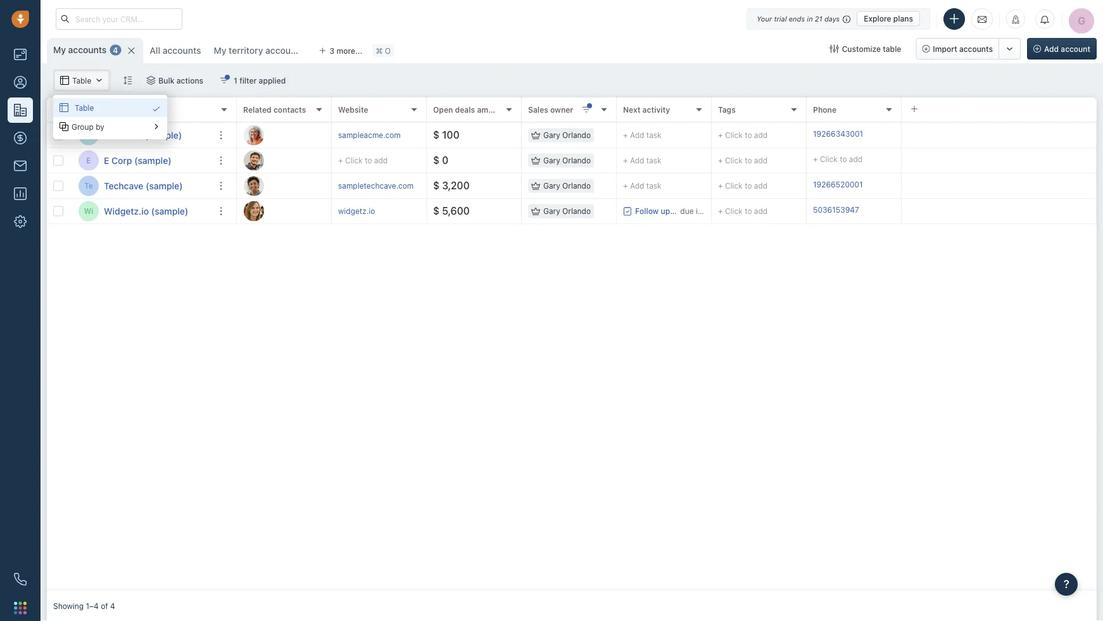 Task type: describe. For each thing, give the bounding box(es) containing it.
send email image
[[978, 14, 987, 24]]

Search your CRM... text field
[[56, 8, 182, 30]]

container_wx8msf4aqz5i3rn1 image up container_wx8msf4aqz5i3rn1 image
[[152, 105, 161, 113]]

menu containing table
[[53, 95, 167, 139]]

container_wx8msf4aqz5i3rn1 image for group by
[[60, 122, 68, 131]]

phone image
[[8, 567, 33, 592]]

container_wx8msf4aqz5i3rn1 image
[[152, 122, 161, 131]]



Task type: locate. For each thing, give the bounding box(es) containing it.
plans
[[894, 14, 914, 23]]

explore
[[864, 14, 892, 23]]

table
[[75, 103, 94, 112]]

freshworks switcher image
[[14, 602, 27, 615]]

container_wx8msf4aqz5i3rn1 image inside group by menu item
[[60, 122, 68, 131]]

container_wx8msf4aqz5i3rn1 image
[[60, 103, 68, 112], [152, 105, 161, 113], [60, 122, 68, 131]]

menu
[[53, 95, 167, 139]]

by
[[96, 122, 104, 131]]

container_wx8msf4aqz5i3rn1 image left the group
[[60, 122, 68, 131]]

group by
[[72, 122, 104, 131]]

explore plans link
[[857, 11, 921, 26]]

shade muted image
[[840, 14, 851, 24]]

group
[[72, 122, 94, 131]]

group by menu item
[[53, 117, 167, 136]]

container_wx8msf4aqz5i3rn1 image for table
[[60, 103, 68, 112]]

explore plans
[[864, 14, 914, 23]]

container_wx8msf4aqz5i3rn1 image left table
[[60, 103, 68, 112]]



Task type: vqa. For each thing, say whether or not it's contained in the screenshot.
CONTAINER_WX8MSF4AQZ5I3RN1 icon
yes



